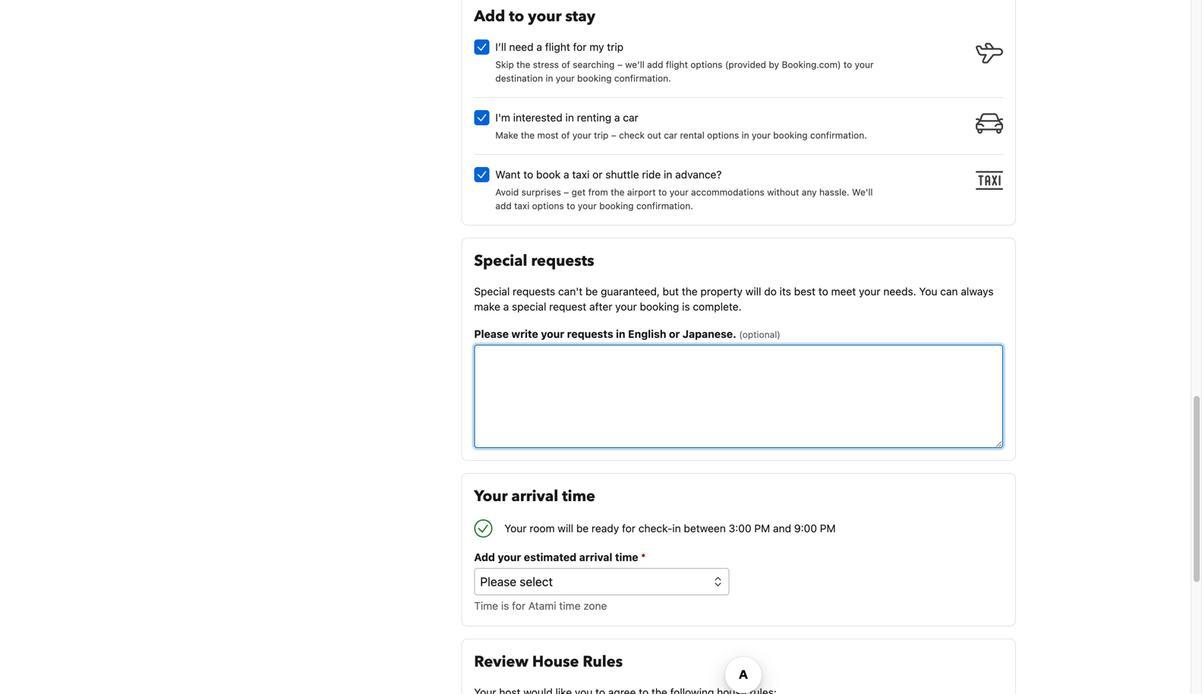Task type: locate. For each thing, give the bounding box(es) containing it.
i'm
[[496, 111, 511, 124]]

1 vertical spatial trip
[[594, 130, 609, 141]]

you
[[920, 285, 938, 298]]

0 vertical spatial arrival
[[512, 486, 559, 507]]

for left atami
[[512, 600, 526, 612]]

1 vertical spatial flight
[[666, 59, 688, 70]]

1 vertical spatial taxi
[[514, 201, 530, 211]]

a right make in the top of the page
[[504, 301, 509, 313]]

time left zone
[[559, 600, 581, 612]]

requests up can't at the top of page
[[531, 251, 595, 272]]

requests
[[531, 251, 595, 272], [513, 285, 556, 298], [567, 328, 614, 340]]

confirmation. down we'll
[[615, 73, 671, 84]]

rules
[[583, 652, 623, 673]]

1 vertical spatial is
[[501, 600, 509, 612]]

will left do
[[746, 285, 762, 298]]

time
[[562, 486, 596, 507], [615, 551, 639, 564], [559, 600, 581, 612]]

2 vertical spatial –
[[564, 187, 569, 198]]

avoid surprises – get from the airport to your accommodations without any hassle. we'll add taxi options to your booking confirmation.
[[496, 187, 873, 211]]

1 horizontal spatial taxi
[[572, 168, 590, 181]]

special for special requests
[[474, 251, 528, 272]]

add for add your estimated arrival time *
[[474, 551, 495, 564]]

1 horizontal spatial for
[[573, 41, 587, 53]]

for right ready
[[622, 522, 636, 535]]

taxi
[[572, 168, 590, 181], [514, 201, 530, 211]]

1 horizontal spatial add
[[647, 59, 664, 70]]

booking inside avoid surprises – get from the airport to your accommodations without any hassle. we'll add taxi options to your booking confirmation.
[[600, 201, 634, 211]]

your for your arrival time
[[474, 486, 508, 507]]

be inside special requests can't be guaranteed, but the property will do its best to meet your needs. you can always make a special request after your booking is complete.
[[586, 285, 598, 298]]

– inside avoid surprises – get from the airport to your accommodations without any hassle. we'll add taxi options to your booking confirmation.
[[564, 187, 569, 198]]

in
[[546, 73, 554, 84], [566, 111, 574, 124], [742, 130, 750, 141], [664, 168, 673, 181], [616, 328, 626, 340], [673, 522, 681, 535]]

2 of from the top
[[562, 130, 570, 141]]

the inside skip the stress of searching – we'll add flight options (provided by booking.com) to your destination in your booking confirmation.
[[517, 59, 531, 70]]

meet
[[832, 285, 856, 298]]

0 horizontal spatial –
[[564, 187, 569, 198]]

0 vertical spatial confirmation.
[[615, 73, 671, 84]]

(provided
[[725, 59, 767, 70]]

arrival
[[512, 486, 559, 507], [579, 551, 613, 564]]

1 horizontal spatial flight
[[666, 59, 688, 70]]

0 vertical spatial –
[[618, 59, 623, 70]]

– left get
[[564, 187, 569, 198]]

0 vertical spatial car
[[623, 111, 639, 124]]

your down stress
[[556, 73, 575, 84]]

of right most
[[562, 130, 570, 141]]

1 vertical spatial time
[[615, 551, 639, 564]]

taxi down avoid
[[514, 201, 530, 211]]

want
[[496, 168, 521, 181]]

requests for special requests
[[531, 251, 595, 272]]

to right booking.com)
[[844, 59, 853, 70]]

house
[[533, 652, 579, 673]]

time left *
[[615, 551, 639, 564]]

your
[[528, 6, 562, 27], [855, 59, 874, 70], [556, 73, 575, 84], [573, 130, 592, 141], [752, 130, 771, 141], [670, 187, 689, 198], [578, 201, 597, 211], [859, 285, 881, 298], [616, 301, 637, 313], [541, 328, 565, 340], [498, 551, 522, 564]]

will right room on the left bottom of page
[[558, 522, 574, 535]]

to down get
[[567, 201, 576, 211]]

None text field
[[474, 345, 1004, 448]]

0 horizontal spatial will
[[558, 522, 574, 535]]

confirmation. up hassle.
[[811, 130, 868, 141]]

confirmation. down "airport"
[[637, 201, 694, 211]]

your down renting
[[573, 130, 592, 141]]

options left (provided
[[691, 59, 723, 70]]

of for flight
[[562, 59, 571, 70]]

1 add from the top
[[474, 6, 505, 27]]

to inside special requests can't be guaranteed, but the property will do its best to meet your needs. you can always make a special request after your booking is complete.
[[819, 285, 829, 298]]

interested
[[513, 111, 563, 124]]

stress
[[533, 59, 559, 70]]

requests inside special requests can't be guaranteed, but the property will do its best to meet your needs. you can always make a special request after your booking is complete.
[[513, 285, 556, 298]]

i'm interested in renting a car
[[496, 111, 639, 124]]

0 vertical spatial or
[[593, 168, 603, 181]]

0 vertical spatial is
[[682, 301, 690, 313]]

0 vertical spatial will
[[746, 285, 762, 298]]

2 special from the top
[[474, 285, 510, 298]]

add up i'll
[[474, 6, 505, 27]]

car right out
[[664, 130, 678, 141]]

1 horizontal spatial car
[[664, 130, 678, 141]]

be
[[586, 285, 598, 298], [577, 522, 589, 535]]

special requests can't be guaranteed, but the property will do its best to meet your needs. you can always make a special request after your booking is complete.
[[474, 285, 994, 313]]

check
[[619, 130, 645, 141]]

we'll
[[625, 59, 645, 70]]

avoid
[[496, 187, 519, 198]]

is left the complete.
[[682, 301, 690, 313]]

rental
[[680, 130, 705, 141]]

add down avoid
[[496, 201, 512, 211]]

add
[[647, 59, 664, 70], [496, 201, 512, 211]]

1 vertical spatial of
[[562, 130, 570, 141]]

booking down from
[[600, 201, 634, 211]]

1 vertical spatial will
[[558, 522, 574, 535]]

options down surprises
[[532, 201, 564, 211]]

is right time
[[501, 600, 509, 612]]

in down stress
[[546, 73, 554, 84]]

arrival down ready
[[579, 551, 613, 564]]

add to your stay
[[474, 6, 596, 27]]

1 vertical spatial your
[[505, 522, 527, 535]]

to right best
[[819, 285, 829, 298]]

1 vertical spatial requests
[[513, 285, 556, 298]]

add for add to your stay
[[474, 6, 505, 27]]

any
[[802, 187, 817, 198]]

0 vertical spatial for
[[573, 41, 587, 53]]

booking inside special requests can't be guaranteed, but the property will do its best to meet your needs. you can always make a special request after your booking is complete.
[[640, 301, 680, 313]]

booking
[[578, 73, 612, 84], [774, 130, 808, 141], [600, 201, 634, 211], [640, 301, 680, 313]]

0 vertical spatial be
[[586, 285, 598, 298]]

0 vertical spatial add
[[647, 59, 664, 70]]

to
[[509, 6, 525, 27], [844, 59, 853, 70], [524, 168, 534, 181], [659, 187, 667, 198], [567, 201, 576, 211], [819, 285, 829, 298]]

book
[[536, 168, 561, 181]]

a
[[537, 41, 543, 53], [615, 111, 620, 124], [564, 168, 570, 181], [504, 301, 509, 313]]

add
[[474, 6, 505, 27], [474, 551, 495, 564]]

flight right we'll
[[666, 59, 688, 70]]

0 vertical spatial of
[[562, 59, 571, 70]]

your down advance? at right top
[[670, 187, 689, 198]]

is
[[682, 301, 690, 313], [501, 600, 509, 612]]

1 vertical spatial –
[[611, 130, 617, 141]]

booking up without
[[774, 130, 808, 141]]

2 vertical spatial requests
[[567, 328, 614, 340]]

be up after
[[586, 285, 598, 298]]

car
[[623, 111, 639, 124], [664, 130, 678, 141]]

0 vertical spatial time
[[562, 486, 596, 507]]

special inside special requests can't be guaranteed, but the property will do its best to meet your needs. you can always make a special request after your booking is complete.
[[474, 285, 510, 298]]

add up time
[[474, 551, 495, 564]]

or up from
[[593, 168, 603, 181]]

trip right my
[[607, 41, 624, 53]]

flight up stress
[[545, 41, 570, 53]]

your room will be ready for check-in between 3:00 pm and 9:00 pm
[[505, 522, 836, 535]]

special requests
[[474, 251, 595, 272]]

1 vertical spatial arrival
[[579, 551, 613, 564]]

of inside skip the stress of searching – we'll add flight options (provided by booking.com) to your destination in your booking confirmation.
[[562, 59, 571, 70]]

taxi up get
[[572, 168, 590, 181]]

in left between
[[673, 522, 681, 535]]

time is for atami time zone
[[474, 600, 607, 612]]

will
[[746, 285, 762, 298], [558, 522, 574, 535]]

0 vertical spatial options
[[691, 59, 723, 70]]

1 horizontal spatial or
[[669, 328, 680, 340]]

your left estimated
[[498, 551, 522, 564]]

0 vertical spatial your
[[474, 486, 508, 507]]

by
[[769, 59, 780, 70]]

2 vertical spatial for
[[512, 600, 526, 612]]

your right write
[[541, 328, 565, 340]]

booking down but at the right of page
[[640, 301, 680, 313]]

complete.
[[693, 301, 742, 313]]

0 horizontal spatial for
[[512, 600, 526, 612]]

for inside group
[[573, 41, 587, 53]]

(optional)
[[740, 329, 781, 340]]

the down shuttle
[[611, 187, 625, 198]]

be left ready
[[577, 522, 589, 535]]

your up 'i'll need a flight for my trip' on the top
[[528, 6, 562, 27]]

shuttle
[[606, 168, 640, 181]]

1 horizontal spatial is
[[682, 301, 690, 313]]

1 vertical spatial add
[[496, 201, 512, 211]]

add right we'll
[[647, 59, 664, 70]]

zone
[[584, 600, 607, 612]]

but
[[663, 285, 679, 298]]

do
[[765, 285, 777, 298]]

a up check
[[615, 111, 620, 124]]

car up check
[[623, 111, 639, 124]]

1 vertical spatial add
[[474, 551, 495, 564]]

a right book in the top of the page
[[564, 168, 570, 181]]

a right the need
[[537, 41, 543, 53]]

the right but at the right of page
[[682, 285, 698, 298]]

group
[[474, 34, 1010, 213]]

please write your requests in english or japanese. (optional)
[[474, 328, 781, 340]]

and
[[773, 522, 792, 535]]

0 horizontal spatial taxi
[[514, 201, 530, 211]]

japanese.
[[683, 328, 737, 340]]

special
[[512, 301, 547, 313]]

1 of from the top
[[562, 59, 571, 70]]

can
[[941, 285, 959, 298]]

trip
[[607, 41, 624, 53], [594, 130, 609, 141]]

2 vertical spatial time
[[559, 600, 581, 612]]

1 vertical spatial be
[[577, 522, 589, 535]]

your
[[474, 486, 508, 507], [505, 522, 527, 535]]

options
[[691, 59, 723, 70], [707, 130, 739, 141], [532, 201, 564, 211]]

or right english
[[669, 328, 680, 340]]

for
[[573, 41, 587, 53], [622, 522, 636, 535], [512, 600, 526, 612]]

2 horizontal spatial –
[[618, 59, 623, 70]]

the up destination at the left top of the page
[[517, 59, 531, 70]]

1 vertical spatial special
[[474, 285, 510, 298]]

0 vertical spatial add
[[474, 6, 505, 27]]

trip down renting
[[594, 130, 609, 141]]

2 add from the top
[[474, 551, 495, 564]]

time up ready
[[562, 486, 596, 507]]

of down 'i'll need a flight for my trip' on the top
[[562, 59, 571, 70]]

requests down after
[[567, 328, 614, 340]]

1 special from the top
[[474, 251, 528, 272]]

1 horizontal spatial will
[[746, 285, 762, 298]]

1 vertical spatial for
[[622, 522, 636, 535]]

0 vertical spatial special
[[474, 251, 528, 272]]

– left check
[[611, 130, 617, 141]]

1 vertical spatial options
[[707, 130, 739, 141]]

without
[[768, 187, 800, 198]]

*
[[641, 551, 646, 564]]

2 horizontal spatial for
[[622, 522, 636, 535]]

1 horizontal spatial arrival
[[579, 551, 613, 564]]

0 vertical spatial taxi
[[572, 168, 590, 181]]

options right "rental" on the right top of the page
[[707, 130, 739, 141]]

0 vertical spatial requests
[[531, 251, 595, 272]]

0 horizontal spatial car
[[623, 111, 639, 124]]

2 vertical spatial confirmation.
[[637, 201, 694, 211]]

2 vertical spatial options
[[532, 201, 564, 211]]

i'll need a flight for my trip
[[496, 41, 624, 53]]

– left we'll
[[618, 59, 623, 70]]

in right ride
[[664, 168, 673, 181]]

booking inside skip the stress of searching – we'll add flight options (provided by booking.com) to your destination in your booking confirmation.
[[578, 73, 612, 84]]

0 vertical spatial flight
[[545, 41, 570, 53]]

booking down searching
[[578, 73, 612, 84]]

be for guaranteed,
[[586, 285, 598, 298]]

0 horizontal spatial add
[[496, 201, 512, 211]]

taxi inside avoid surprises – get from the airport to your accommodations without any hassle. we'll add taxi options to your booking confirmation.
[[514, 201, 530, 211]]

special for special requests can't be guaranteed, but the property will do its best to meet your needs. you can always make a special request after your booking is complete.
[[474, 285, 510, 298]]

of
[[562, 59, 571, 70], [562, 130, 570, 141]]

always
[[961, 285, 994, 298]]

arrival up room on the left bottom of page
[[512, 486, 559, 507]]

review house rules
[[474, 652, 623, 673]]

requests up special
[[513, 285, 556, 298]]

–
[[618, 59, 623, 70], [611, 130, 617, 141], [564, 187, 569, 198]]

flight
[[545, 41, 570, 53], [666, 59, 688, 70]]

or
[[593, 168, 603, 181], [669, 328, 680, 340]]

want to book a taxi or shuttle ride in advance?
[[496, 168, 722, 181]]

for left my
[[573, 41, 587, 53]]



Task type: vqa. For each thing, say whether or not it's contained in the screenshot.
other
no



Task type: describe. For each thing, give the bounding box(es) containing it.
your down get
[[578, 201, 597, 211]]

i'll
[[496, 41, 507, 53]]

add inside skip the stress of searching – we'll add flight options (provided by booking.com) to your destination in your booking confirmation.
[[647, 59, 664, 70]]

make
[[474, 301, 501, 313]]

a inside special requests can't be guaranteed, but the property will do its best to meet your needs. you can always make a special request after your booking is complete.
[[504, 301, 509, 313]]

in left english
[[616, 328, 626, 340]]

its
[[780, 285, 792, 298]]

ride
[[642, 168, 661, 181]]

needs.
[[884, 285, 917, 298]]

after
[[590, 301, 613, 313]]

the inside avoid surprises – get from the airport to your accommodations without any hassle. we'll add taxi options to your booking confirmation.
[[611, 187, 625, 198]]

0 vertical spatial trip
[[607, 41, 624, 53]]

booking.com)
[[782, 59, 841, 70]]

– inside skip the stress of searching – we'll add flight options (provided by booking.com) to your destination in your booking confirmation.
[[618, 59, 623, 70]]

surprises
[[522, 187, 561, 198]]

0 horizontal spatial flight
[[545, 41, 570, 53]]

flight inside skip the stress of searching – we'll add flight options (provided by booking.com) to your destination in your booking confirmation.
[[666, 59, 688, 70]]

0 horizontal spatial or
[[593, 168, 603, 181]]

options inside avoid surprises – get from the airport to your accommodations without any hassle. we'll add taxi options to your booking confirmation.
[[532, 201, 564, 211]]

the left most
[[521, 130, 535, 141]]

between
[[684, 522, 726, 535]]

accommodations
[[691, 187, 765, 198]]

english
[[628, 328, 667, 340]]

searching
[[573, 59, 615, 70]]

time for zone
[[559, 600, 581, 612]]

will inside special requests can't be guaranteed, but the property will do its best to meet your needs. you can always make a special request after your booking is complete.
[[746, 285, 762, 298]]

from
[[589, 187, 608, 198]]

to down ride
[[659, 187, 667, 198]]

skip
[[496, 59, 514, 70]]

best
[[795, 285, 816, 298]]

need
[[509, 41, 534, 53]]

hassle.
[[820, 187, 850, 198]]

renting
[[577, 111, 612, 124]]

stay
[[566, 6, 596, 27]]

room
[[530, 522, 555, 535]]

confirmation. inside avoid surprises – get from the airport to your accommodations without any hassle. we'll add taxi options to your booking confirmation.
[[637, 201, 694, 211]]

skip the stress of searching – we'll add flight options (provided by booking.com) to your destination in your booking confirmation.
[[496, 59, 874, 84]]

of for renting
[[562, 130, 570, 141]]

make
[[496, 130, 519, 141]]

your arrival time
[[474, 486, 596, 507]]

in right "rental" on the right top of the page
[[742, 130, 750, 141]]

guaranteed,
[[601, 285, 660, 298]]

ready
[[592, 522, 619, 535]]

airport
[[627, 187, 656, 198]]

be for ready
[[577, 522, 589, 535]]

0 horizontal spatial arrival
[[512, 486, 559, 507]]

1 vertical spatial confirmation.
[[811, 130, 868, 141]]

review
[[474, 652, 529, 673]]

your up without
[[752, 130, 771, 141]]

to up the need
[[509, 6, 525, 27]]

1 horizontal spatial –
[[611, 130, 617, 141]]

9:00 pm
[[795, 522, 836, 535]]

we'll
[[852, 187, 873, 198]]

add your estimated arrival time *
[[474, 551, 646, 564]]

time for *
[[615, 551, 639, 564]]

advance?
[[676, 168, 722, 181]]

the inside special requests can't be guaranteed, but the property will do its best to meet your needs. you can always make a special request after your booking is complete.
[[682, 285, 698, 298]]

atami
[[529, 600, 557, 612]]

out
[[648, 130, 662, 141]]

your for your room will be ready for check-in between 3:00 pm and 9:00 pm
[[505, 522, 527, 535]]

your right meet
[[859, 285, 881, 298]]

0 horizontal spatial is
[[501, 600, 509, 612]]

1 vertical spatial or
[[669, 328, 680, 340]]

request
[[549, 301, 587, 313]]

property
[[701, 285, 743, 298]]

is inside special requests can't be guaranteed, but the property will do its best to meet your needs. you can always make a special request after your booking is complete.
[[682, 301, 690, 313]]

write
[[512, 328, 539, 340]]

estimated
[[524, 551, 577, 564]]

check-
[[639, 522, 673, 535]]

requests for special requests can't be guaranteed, but the property will do its best to meet your needs. you can always make a special request after your booking is complete.
[[513, 285, 556, 298]]

your right booking.com)
[[855, 59, 874, 70]]

time
[[474, 600, 499, 612]]

group containing i'll need a flight for my trip
[[474, 34, 1010, 213]]

please
[[474, 328, 509, 340]]

in inside skip the stress of searching – we'll add flight options (provided by booking.com) to your destination in your booking confirmation.
[[546, 73, 554, 84]]

can't
[[558, 285, 583, 298]]

make the most of your trip – check out car rental options in your booking confirmation.
[[496, 130, 868, 141]]

add inside avoid surprises – get from the airport to your accommodations without any hassle. we'll add taxi options to your booking confirmation.
[[496, 201, 512, 211]]

get
[[572, 187, 586, 198]]

options inside skip the stress of searching – we'll add flight options (provided by booking.com) to your destination in your booking confirmation.
[[691, 59, 723, 70]]

destination
[[496, 73, 543, 84]]

confirmation. inside skip the stress of searching – we'll add flight options (provided by booking.com) to your destination in your booking confirmation.
[[615, 73, 671, 84]]

your down guaranteed,
[[616, 301, 637, 313]]

in left renting
[[566, 111, 574, 124]]

to inside skip the stress of searching – we'll add flight options (provided by booking.com) to your destination in your booking confirmation.
[[844, 59, 853, 70]]

1 vertical spatial car
[[664, 130, 678, 141]]

most
[[538, 130, 559, 141]]

my
[[590, 41, 604, 53]]

to left book in the top of the page
[[524, 168, 534, 181]]

3:00 pm
[[729, 522, 771, 535]]



